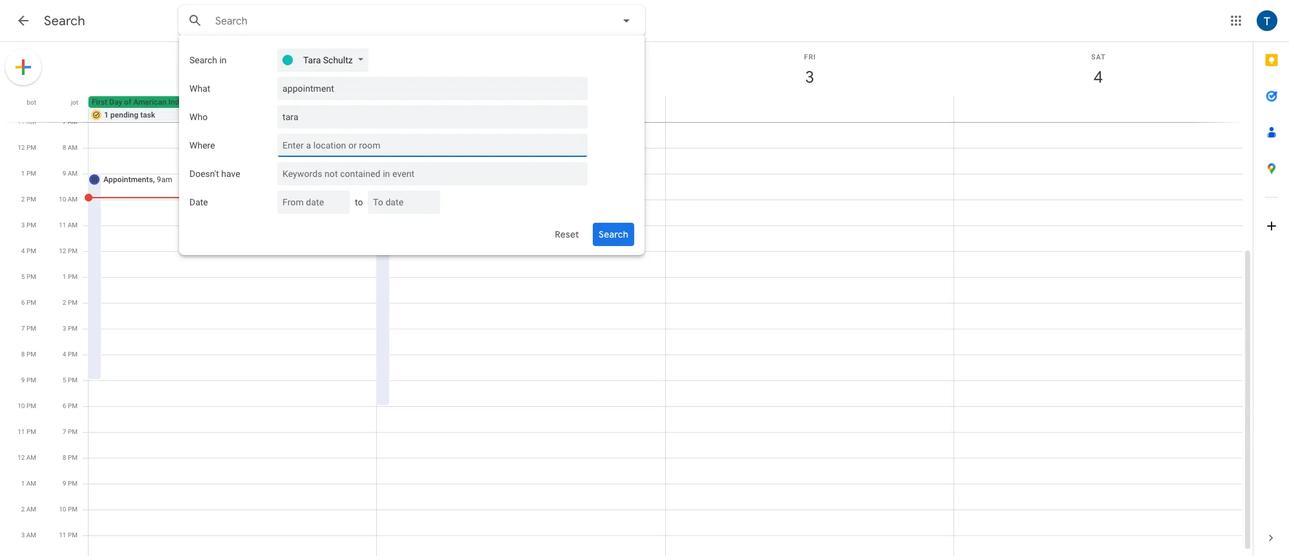 Task type: describe. For each thing, give the bounding box(es) containing it.
am down 10 am
[[68, 222, 78, 229]]

1 vertical spatial 8
[[21, 351, 25, 358]]

3 am
[[21, 532, 36, 539]]

0 vertical spatial 9 pm
[[21, 377, 36, 384]]

am down 2 am
[[26, 532, 36, 539]]

1 vertical spatial 6
[[63, 403, 66, 410]]

11 down 10 am
[[59, 222, 66, 229]]

1 horizontal spatial 8 pm
[[63, 455, 78, 462]]

From date text field
[[283, 191, 339, 214]]

0 horizontal spatial 2 pm
[[21, 196, 36, 203]]

1 vertical spatial 7 pm
[[63, 429, 78, 436]]

cell containing first day of american indian heritage month
[[89, 96, 377, 122]]

to
[[355, 197, 363, 208]]

0 vertical spatial 12
[[18, 144, 25, 151]]

search options image
[[614, 8, 639, 34]]

1 vertical spatial 4
[[21, 248, 25, 255]]

1 appointments from the left
[[103, 175, 153, 184]]

tara schultz
[[303, 55, 353, 65]]

where
[[189, 140, 215, 151]]

search for search in
[[189, 55, 217, 65]]

wed
[[225, 53, 241, 61]]

Enter a participant or organiser text field
[[283, 105, 577, 129]]

0 horizontal spatial 4 pm
[[21, 248, 36, 255]]

am up 2 am
[[26, 480, 36, 488]]

4 cell from the left
[[954, 96, 1242, 122]]

1 vertical spatial 9
[[21, 377, 25, 384]]

search for search
[[44, 13, 85, 29]]

jot
[[71, 99, 78, 106]]

doesn't
[[189, 169, 219, 179]]

of
[[124, 98, 131, 107]]

0 horizontal spatial 3 pm
[[21, 222, 36, 229]]

0 vertical spatial 9
[[62, 170, 66, 177]]

2 am
[[21, 506, 36, 513]]

0 vertical spatial 11 am
[[17, 118, 36, 125]]

1 horizontal spatial 9 pm
[[63, 480, 78, 488]]

2 vertical spatial 8
[[63, 455, 66, 462]]

11 up 12 am
[[18, 429, 25, 436]]

1 vertical spatial 12 pm
[[59, 248, 78, 255]]

To date text field
[[373, 191, 430, 214]]

1 9am from the left
[[157, 175, 172, 184]]

1 am
[[21, 480, 36, 488]]

1 appointments , 9am from the left
[[103, 175, 172, 184]]

0 vertical spatial 10
[[59, 196, 66, 203]]

11 right 3 am
[[59, 532, 66, 539]]

9 am
[[62, 170, 78, 177]]

0 horizontal spatial 6 pm
[[21, 299, 36, 306]]

grid containing 3
[[0, 42, 1253, 557]]

1 vertical spatial 5
[[63, 377, 66, 384]]

1 , from the left
[[153, 175, 155, 184]]

Keywords contained in event text field
[[283, 77, 577, 100]]

tara
[[303, 55, 321, 65]]

1 vertical spatial 1 pm
[[63, 274, 78, 281]]

3 cell from the left
[[665, 96, 954, 122]]

0 horizontal spatial 1 pm
[[21, 170, 36, 177]]

1 inside button
[[104, 111, 109, 120]]

task
[[140, 111, 155, 120]]

4 link
[[1084, 63, 1113, 92]]

0 vertical spatial 7
[[62, 118, 66, 125]]

7 am
[[62, 118, 78, 125]]

fri 3
[[804, 53, 816, 88]]

1 pending task button
[[89, 109, 369, 121]]

2 , from the left
[[442, 175, 443, 184]]

0 horizontal spatial 10 pm
[[18, 403, 36, 410]]

2 vertical spatial 4
[[63, 351, 66, 358]]

0 horizontal spatial 12 pm
[[18, 144, 36, 151]]

0 vertical spatial 8
[[62, 144, 66, 151]]

1 vertical spatial 11 pm
[[59, 532, 78, 539]]

1 horizontal spatial 3 pm
[[63, 325, 78, 332]]

in
[[219, 55, 227, 65]]

fri
[[804, 53, 816, 61]]



Task type: vqa. For each thing, say whether or not it's contained in the screenshot.
28 in "October 2023" grid
no



Task type: locate. For each thing, give the bounding box(es) containing it.
0 horizontal spatial 6
[[21, 299, 25, 306]]

search heading
[[44, 13, 85, 29]]

3 link
[[795, 63, 825, 92]]

12 up 1 am
[[17, 455, 25, 462]]

1 pm
[[21, 170, 36, 177], [63, 274, 78, 281]]

8 pm
[[21, 351, 36, 358], [63, 455, 78, 462]]

am down jot
[[68, 118, 78, 125]]

1 horizontal spatial 5 pm
[[63, 377, 78, 384]]

0 vertical spatial 10 pm
[[18, 403, 36, 410]]

11 am
[[17, 118, 36, 125], [59, 222, 78, 229]]

search left 'in' at the top
[[189, 55, 217, 65]]

first
[[92, 98, 107, 107]]

2 pm
[[21, 196, 36, 203], [63, 299, 78, 306]]

appointments up to date text field
[[392, 175, 442, 184]]

3 inside fri 3
[[804, 67, 814, 88]]

10 pm
[[18, 403, 36, 410], [59, 506, 78, 513]]

1 vertical spatial 9 pm
[[63, 480, 78, 488]]

2 9am from the left
[[445, 175, 461, 184]]

none search field containing search in
[[178, 5, 645, 255]]

first day of american indian heritage month button
[[89, 96, 369, 108]]

first day of american indian heritage month
[[92, 98, 246, 107]]

1 vertical spatial 10
[[18, 403, 25, 410]]

10 pm up 12 am
[[18, 403, 36, 410]]

4 pm
[[21, 248, 36, 255], [63, 351, 78, 358]]

None search field
[[178, 5, 645, 255]]

2
[[21, 196, 25, 203], [63, 299, 66, 306], [21, 506, 25, 513]]

search
[[44, 13, 85, 29], [189, 55, 217, 65]]

indian
[[168, 98, 190, 107]]

0 horizontal spatial ,
[[153, 175, 155, 184]]

9am
[[157, 175, 172, 184], [445, 175, 461, 184]]

3 pm
[[21, 222, 36, 229], [63, 325, 78, 332]]

sat
[[1092, 53, 1106, 61]]

12 pm left 8 am
[[18, 144, 36, 151]]

cell
[[89, 96, 377, 122], [377, 96, 665, 122], [665, 96, 954, 122], [954, 96, 1242, 122]]

7 pm
[[21, 325, 36, 332], [63, 429, 78, 436]]

2 vertical spatial 12
[[17, 455, 25, 462]]

american
[[133, 98, 167, 107]]

0 horizontal spatial appointments
[[103, 175, 153, 184]]

0 horizontal spatial 11 am
[[17, 118, 36, 125]]

,
[[153, 175, 155, 184], [442, 175, 443, 184]]

0 horizontal spatial appointments , 9am
[[103, 175, 172, 184]]

4 inside sat 4
[[1093, 67, 1102, 88]]

11
[[17, 118, 25, 125], [59, 222, 66, 229], [18, 429, 25, 436], [59, 532, 66, 539]]

0 horizontal spatial search
[[44, 13, 85, 29]]

12 pm down 10 am
[[59, 248, 78, 255]]

9
[[62, 170, 66, 177], [21, 377, 25, 384], [63, 480, 66, 488]]

12
[[18, 144, 25, 151], [59, 248, 66, 255], [17, 455, 25, 462]]

10 down 9 am
[[59, 196, 66, 203]]

search image
[[182, 8, 208, 34]]

2 appointments from the left
[[392, 175, 442, 184]]

am down 9 am
[[68, 196, 78, 203]]

11 pm right 3 am
[[59, 532, 78, 539]]

8 am
[[62, 144, 78, 151]]

1 horizontal spatial 9am
[[445, 175, 461, 184]]

0 horizontal spatial 9 pm
[[21, 377, 36, 384]]

1 vertical spatial 2
[[63, 299, 66, 306]]

0 horizontal spatial 9am
[[157, 175, 172, 184]]

12 am
[[17, 455, 36, 462]]

0 vertical spatial 1 pm
[[21, 170, 36, 177]]

go back image
[[16, 13, 31, 28]]

0 horizontal spatial 8 pm
[[21, 351, 36, 358]]

12 down 10 am
[[59, 248, 66, 255]]

pending
[[110, 111, 138, 120]]

1 vertical spatial 12
[[59, 248, 66, 255]]

1 horizontal spatial search
[[189, 55, 217, 65]]

12 left 8 am
[[18, 144, 25, 151]]

schultz
[[323, 55, 353, 65]]

0 vertical spatial 12 pm
[[18, 144, 36, 151]]

appointments
[[103, 175, 153, 184], [392, 175, 442, 184]]

6
[[21, 299, 25, 306], [63, 403, 66, 410]]

1 horizontal spatial ,
[[442, 175, 443, 184]]

10 up 12 am
[[18, 403, 25, 410]]

1 horizontal spatial 4
[[63, 351, 66, 358]]

tab list
[[1254, 42, 1289, 521]]

search in
[[189, 55, 227, 65]]

1 vertical spatial 3 pm
[[63, 325, 78, 332]]

grid
[[0, 42, 1253, 557]]

0 vertical spatial 6 pm
[[21, 299, 36, 306]]

0 horizontal spatial 7 pm
[[21, 325, 36, 332]]

4
[[1093, 67, 1102, 88], [21, 248, 25, 255], [63, 351, 66, 358]]

1 horizontal spatial 1 pm
[[63, 274, 78, 281]]

am
[[26, 118, 36, 125], [68, 118, 78, 125], [68, 144, 78, 151], [68, 170, 78, 177], [68, 196, 78, 203], [68, 222, 78, 229], [26, 455, 36, 462], [26, 480, 36, 488], [26, 506, 36, 513], [26, 532, 36, 539]]

row inside grid
[[83, 96, 1253, 122]]

1
[[104, 111, 109, 120], [21, 170, 25, 177], [63, 274, 66, 281], [21, 480, 25, 488]]

10 am
[[59, 196, 78, 203]]

0 vertical spatial 4
[[1093, 67, 1102, 88]]

, down enter a location or room text box on the left of page
[[442, 175, 443, 184]]

10 right 2 am
[[59, 506, 66, 513]]

1 vertical spatial 8 pm
[[63, 455, 78, 462]]

10
[[59, 196, 66, 203], [18, 403, 25, 410], [59, 506, 66, 513]]

1 vertical spatial 7
[[21, 325, 25, 332]]

0 vertical spatial 5 pm
[[21, 274, 36, 281]]

search right go back image
[[44, 13, 85, 29]]

1 horizontal spatial 6
[[63, 403, 66, 410]]

1 vertical spatial 6 pm
[[63, 403, 78, 410]]

11 pm
[[18, 429, 36, 436], [59, 532, 78, 539]]

Enter a location or room text field
[[283, 134, 577, 157]]

0 vertical spatial 3 pm
[[21, 222, 36, 229]]

11 left 7 am
[[17, 118, 25, 125]]

1 vertical spatial 2 pm
[[63, 299, 78, 306]]

1 horizontal spatial 11 pm
[[59, 532, 78, 539]]

am down 1 am
[[26, 506, 36, 513]]

0 vertical spatial 7 pm
[[21, 325, 36, 332]]

1 vertical spatial search
[[189, 55, 217, 65]]

appointments right 9 am
[[103, 175, 153, 184]]

row
[[83, 96, 1253, 122]]

1 horizontal spatial 4 pm
[[63, 351, 78, 358]]

1 horizontal spatial 5
[[63, 377, 66, 384]]

0 horizontal spatial 4
[[21, 248, 25, 255]]

1 vertical spatial 10 pm
[[59, 506, 78, 513]]

0 vertical spatial 8 pm
[[21, 351, 36, 358]]

doesn't have
[[189, 169, 240, 179]]

2 appointments , 9am from the left
[[392, 175, 461, 184]]

11 am down bot
[[17, 118, 36, 125]]

day
[[109, 98, 122, 107]]

bot
[[27, 99, 36, 106]]

am up 1 am
[[26, 455, 36, 462]]

0 vertical spatial search
[[44, 13, 85, 29]]

2 cell from the left
[[377, 96, 665, 122]]

who
[[189, 112, 208, 122]]

heritage
[[192, 98, 221, 107]]

1 horizontal spatial appointments
[[392, 175, 442, 184]]

0 vertical spatial 5
[[21, 274, 25, 281]]

10 pm right 2 am
[[59, 506, 78, 513]]

Keywords not contained in event text field
[[283, 162, 577, 186]]

0 horizontal spatial 5 pm
[[21, 274, 36, 281]]

11 pm up 12 am
[[18, 429, 36, 436]]

Search text field
[[215, 15, 583, 28]]

1 cell from the left
[[89, 96, 377, 122]]

1 horizontal spatial 11 am
[[59, 222, 78, 229]]

have
[[221, 169, 240, 179]]

7
[[62, 118, 66, 125], [21, 325, 25, 332], [63, 429, 66, 436]]

0 vertical spatial 11 pm
[[18, 429, 36, 436]]

1 horizontal spatial 12 pm
[[59, 248, 78, 255]]

row containing first day of american indian heritage month
[[83, 96, 1253, 122]]

0 vertical spatial 2
[[21, 196, 25, 203]]

date
[[189, 197, 208, 208]]

12 pm
[[18, 144, 36, 151], [59, 248, 78, 255]]

am down 7 am
[[68, 144, 78, 151]]

, left doesn't
[[153, 175, 155, 184]]

0 horizontal spatial 5
[[21, 274, 25, 281]]

3
[[804, 67, 814, 88], [21, 222, 25, 229], [63, 325, 66, 332], [21, 532, 25, 539]]

2 vertical spatial 10
[[59, 506, 66, 513]]

1 horizontal spatial 10 pm
[[59, 506, 78, 513]]

pm
[[26, 144, 36, 151], [26, 170, 36, 177], [26, 196, 36, 203], [26, 222, 36, 229], [26, 248, 36, 255], [68, 248, 78, 255], [26, 274, 36, 281], [68, 274, 78, 281], [26, 299, 36, 306], [68, 299, 78, 306], [26, 325, 36, 332], [68, 325, 78, 332], [26, 351, 36, 358], [68, 351, 78, 358], [26, 377, 36, 384], [68, 377, 78, 384], [26, 403, 36, 410], [68, 403, 78, 410], [26, 429, 36, 436], [68, 429, 78, 436], [68, 455, 78, 462], [68, 480, 78, 488], [68, 506, 78, 513], [68, 532, 78, 539]]

5
[[21, 274, 25, 281], [63, 377, 66, 384]]

9am left doesn't
[[157, 175, 172, 184]]

1 vertical spatial 4 pm
[[63, 351, 78, 358]]

0 vertical spatial 6
[[21, 299, 25, 306]]

1 vertical spatial 5 pm
[[63, 377, 78, 384]]

11 am down 10 am
[[59, 222, 78, 229]]

1 horizontal spatial 6 pm
[[63, 403, 78, 410]]

1 horizontal spatial 7 pm
[[63, 429, 78, 436]]

9 pm
[[21, 377, 36, 384], [63, 480, 78, 488]]

2 horizontal spatial 4
[[1093, 67, 1102, 88]]

5 pm
[[21, 274, 36, 281], [63, 377, 78, 384]]

0 vertical spatial 4 pm
[[21, 248, 36, 255]]

1 horizontal spatial 2 pm
[[63, 299, 78, 306]]

am down 8 am
[[68, 170, 78, 177]]

sat 4
[[1092, 53, 1106, 88]]

month
[[223, 98, 246, 107]]

0 vertical spatial 2 pm
[[21, 196, 36, 203]]

2 vertical spatial 7
[[63, 429, 66, 436]]

8
[[62, 144, 66, 151], [21, 351, 25, 358], [63, 455, 66, 462]]

0 horizontal spatial 11 pm
[[18, 429, 36, 436]]

what
[[189, 83, 210, 94]]

9am down enter a location or room text box on the left of page
[[445, 175, 461, 184]]

1 horizontal spatial appointments , 9am
[[392, 175, 461, 184]]

am down bot
[[26, 118, 36, 125]]

2 vertical spatial 9
[[63, 480, 66, 488]]

1 pending task
[[104, 111, 155, 120]]

appointments , 9am
[[103, 175, 172, 184], [392, 175, 461, 184]]

2 vertical spatial 2
[[21, 506, 25, 513]]

6 pm
[[21, 299, 36, 306], [63, 403, 78, 410]]

1 vertical spatial 11 am
[[59, 222, 78, 229]]



